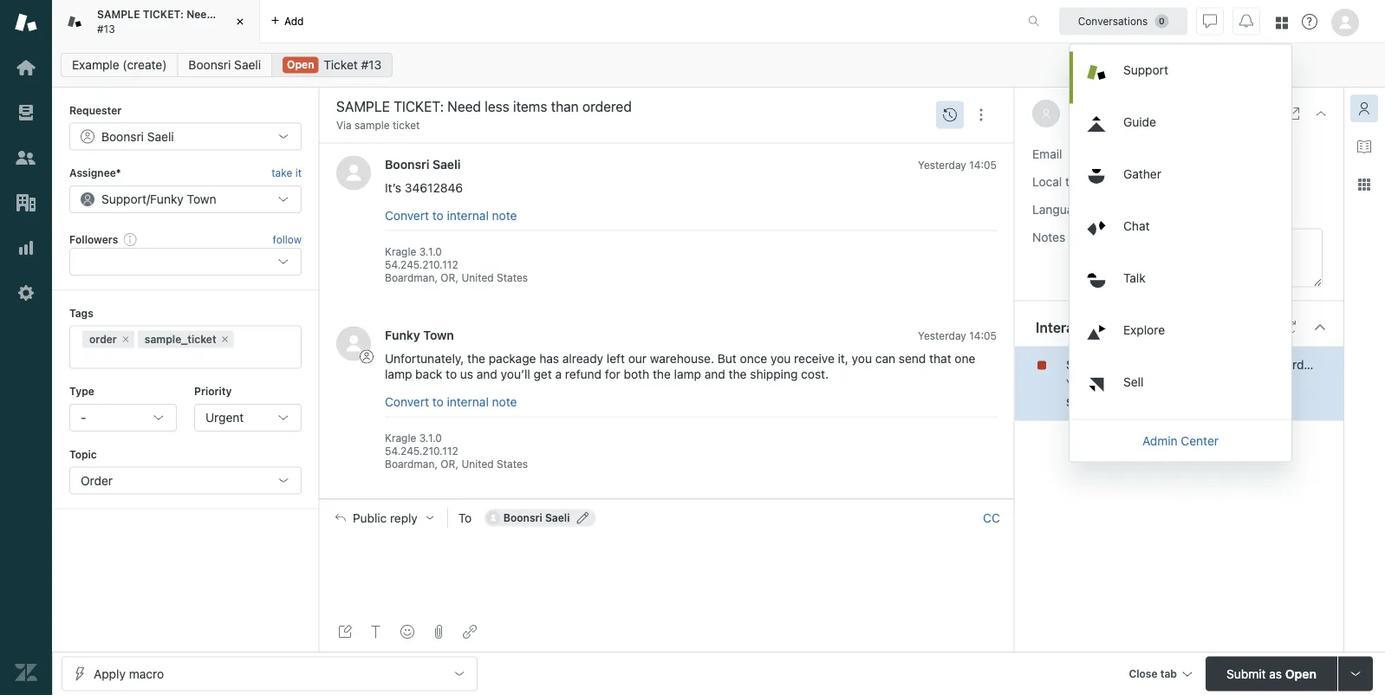 Task type: locate. For each thing, give the bounding box(es) containing it.
support inside 'support' link
[[1124, 62, 1169, 77]]

admin image
[[15, 282, 37, 304]]

united for 34612846
[[462, 272, 494, 284]]

yesterday up that
[[918, 330, 967, 342]]

convert to internal note button down the 34612846
[[385, 208, 517, 223]]

0 vertical spatial or,
[[441, 272, 459, 284]]

convert to internal note down the 34612846
[[385, 208, 517, 223]]

0 vertical spatial convert to internal note button
[[385, 208, 517, 223]]

status
[[1066, 397, 1100, 409]]

2 note from the top
[[492, 395, 517, 409]]

convert to internal note button down us at the left of the page
[[385, 394, 517, 410]]

boonsri down sample ticket: need less items than ordered #13
[[189, 58, 231, 72]]

1 note from the top
[[492, 208, 517, 223]]

1 horizontal spatial the
[[653, 368, 671, 382]]

remove image
[[120, 334, 131, 345], [220, 334, 230, 345]]

less left the add dropdown button
[[216, 8, 237, 20]]

1 horizontal spatial less
[[1198, 357, 1220, 372]]

get help image
[[1302, 14, 1318, 29]]

1 vertical spatial need
[[1165, 357, 1195, 372]]

note for 34612846
[[492, 208, 517, 223]]

close image inside tabs tab list
[[231, 13, 249, 30]]

receive
[[794, 352, 835, 366]]

kragle for unfortunately, the package has already left our warehouse. but once you receive it, you can send that one lamp back to us and you'll get a refund for both the lamp and the shipping cost.
[[385, 432, 416, 444]]

close image
[[231, 13, 249, 30], [1314, 107, 1328, 121]]

warehouse.
[[650, 352, 714, 366]]

boardman, up funky town
[[385, 272, 438, 284]]

1 convert to internal note from the top
[[385, 208, 517, 223]]

and down but
[[705, 368, 726, 382]]

close image left the add dropdown button
[[231, 13, 249, 30]]

united for the
[[462, 459, 494, 471]]

2 states from the top
[[497, 459, 528, 471]]

1 vertical spatial yesterday 14:05 text field
[[918, 330, 997, 342]]

1 vertical spatial close image
[[1314, 107, 1328, 121]]

1 vertical spatial sample
[[1066, 357, 1114, 372]]

format text image
[[369, 625, 383, 639]]

14:05 down ticket actions image
[[969, 159, 997, 171]]

urgent
[[205, 411, 244, 425]]

can
[[875, 352, 896, 366]]

ordered inside the "sample ticket: need less items than ordered yesterday 14:03 status"
[[1286, 357, 1330, 372]]

kragle 3.1.0 54.245.210.112 boardman, or, united states up funky town
[[385, 246, 528, 284]]

0 horizontal spatial #13
[[97, 23, 115, 35]]

0 vertical spatial sample
[[97, 8, 140, 20]]

0 horizontal spatial than
[[270, 8, 293, 20]]

need inside the "sample ticket: need less items than ordered yesterday 14:03 status"
[[1165, 357, 1195, 372]]

you
[[771, 352, 791, 366], [852, 352, 872, 366]]

boonsri saeli up "it's 34612846"
[[385, 157, 461, 172]]

ticket
[[324, 58, 358, 72]]

boonsri up it's
[[385, 157, 430, 172]]

1 united from the top
[[462, 272, 494, 284]]

1 horizontal spatial you
[[852, 352, 872, 366]]

views image
[[15, 101, 37, 124]]

2 54.245.210.112 from the top
[[385, 445, 458, 458]]

2 3.1.0 from the top
[[419, 432, 442, 444]]

funky
[[150, 192, 184, 206], [385, 328, 420, 342]]

package
[[489, 352, 536, 366]]

54.245.210.112 up funky town link
[[385, 259, 458, 271]]

ticket: for sample ticket: need less items than ordered yesterday 14:03 status
[[1117, 357, 1162, 372]]

0 vertical spatial open
[[287, 59, 314, 71]]

0 horizontal spatial items
[[239, 8, 267, 20]]

1 kragle from the top
[[385, 246, 416, 258]]

boonsri saeli link down sample ticket: need less items than ordered #13
[[177, 53, 272, 77]]

boonsri saeli inside 'conversationlabel' log
[[385, 157, 461, 172]]

0 vertical spatial states
[[497, 272, 528, 284]]

2 and from the left
[[705, 368, 726, 382]]

take it button
[[272, 164, 302, 182]]

0 vertical spatial united
[[462, 272, 494, 284]]

less up center
[[1198, 357, 1220, 372]]

yesterday inside the "sample ticket: need less items than ordered yesterday 14:03 status"
[[1066, 378, 1115, 390]]

0 vertical spatial yesterday
[[918, 159, 967, 171]]

support / funky town
[[101, 192, 216, 206]]

boonsri saeli right boonsri.saeli@example.com icon
[[504, 512, 570, 524]]

internal for the
[[447, 395, 489, 409]]

saeli inside secondary "element"
[[234, 58, 261, 72]]

2 kragle 3.1.0 54.245.210.112 boardman, or, united states from the top
[[385, 432, 528, 471]]

yesterday 14:05 down events icon
[[918, 159, 997, 171]]

the right both
[[653, 368, 671, 382]]

or,
[[441, 272, 459, 284], [441, 459, 459, 471]]

thu,
[[1114, 174, 1139, 189]]

tab containing sample ticket: need less items than ordered
[[52, 0, 336, 43]]

priority
[[194, 385, 232, 398]]

1 vertical spatial less
[[1198, 357, 1220, 372]]

tab
[[52, 0, 336, 43]]

0 vertical spatial need
[[187, 8, 213, 20]]

1 vertical spatial to
[[446, 368, 457, 382]]

convert down 'back'
[[385, 395, 429, 409]]

2 convert to internal note from the top
[[385, 395, 517, 409]]

/
[[146, 192, 150, 206]]

0 horizontal spatial boonsri saeli link
[[177, 53, 272, 77]]

avatar image
[[336, 156, 371, 191], [336, 327, 371, 362]]

ordered inside sample ticket: need less items than ordered #13
[[296, 8, 336, 20]]

info on adding followers image
[[123, 232, 137, 246]]

1 you from the left
[[771, 352, 791, 366]]

1 horizontal spatial support
[[1124, 62, 1169, 77]]

#13 right ticket
[[361, 58, 382, 72]]

1 vertical spatial or,
[[441, 459, 459, 471]]

town right the /
[[187, 192, 216, 206]]

sample for sample ticket: need less items than ordered yesterday 14:03 status
[[1066, 357, 1114, 372]]

1 horizontal spatial #13
[[361, 58, 382, 72]]

to left us at the left of the page
[[446, 368, 457, 382]]

kragle 3.1.0 54.245.210.112 boardman, or, united states up to
[[385, 432, 528, 471]]

states
[[497, 272, 528, 284], [497, 459, 528, 471]]

1 vertical spatial convert to internal note button
[[385, 394, 517, 410]]

yesterday for it's 34612846
[[918, 159, 967, 171]]

or, up funky town
[[441, 272, 459, 284]]

2 boardman, from the top
[[385, 459, 438, 471]]

less
[[216, 8, 237, 20], [1198, 357, 1220, 372]]

than
[[270, 8, 293, 20], [1258, 357, 1282, 372]]

draft mode image
[[338, 625, 352, 639]]

0 vertical spatial kragle
[[385, 246, 416, 258]]

1 horizontal spatial lamp
[[674, 368, 701, 382]]

1 vertical spatial yesterday
[[918, 330, 967, 342]]

but
[[718, 352, 737, 366]]

town up unfortunately,
[[423, 328, 454, 342]]

remove image right sample_ticket
[[220, 334, 230, 345]]

sample_ticket
[[145, 333, 216, 346]]

1 horizontal spatial sample
[[1066, 357, 1114, 372]]

Yesterday 14:05 text field
[[918, 159, 997, 171], [918, 330, 997, 342]]

avatar image left funky town
[[336, 327, 371, 362]]

yesterday 14:05 text field up the one
[[918, 330, 997, 342]]

2 convert to internal note button from the top
[[385, 394, 517, 410]]

0 horizontal spatial open
[[287, 59, 314, 71]]

sample inside the "sample ticket: need less items than ordered yesterday 14:03 status"
[[1066, 357, 1114, 372]]

internal down the 34612846
[[447, 208, 489, 223]]

1 vertical spatial states
[[497, 459, 528, 471]]

remove image right order
[[120, 334, 131, 345]]

0 vertical spatial 54.245.210.112
[[385, 259, 458, 271]]

2 14:05 from the top
[[969, 330, 997, 342]]

1 vertical spatial ticket:
[[1117, 357, 1162, 372]]

1 horizontal spatial ordered
[[1286, 357, 1330, 372]]

boonsri saeli inside requester element
[[101, 129, 174, 143]]

#13 inside sample ticket: need less items than ordered #13
[[97, 23, 115, 35]]

1 yesterday 14:05 from the top
[[918, 159, 997, 171]]

1 vertical spatial avatar image
[[336, 327, 371, 362]]

and right us at the left of the page
[[477, 368, 498, 382]]

topic element
[[69, 467, 302, 495]]

internal for 34612846
[[447, 208, 489, 223]]

need inside sample ticket: need less items than ordered #13
[[187, 8, 213, 20]]

0 horizontal spatial sample
[[97, 8, 140, 20]]

boonsri saeli link inside secondary "element"
[[177, 53, 272, 77]]

0 horizontal spatial lamp
[[385, 368, 412, 382]]

items inside sample ticket: need less items than ordered #13
[[239, 8, 267, 20]]

yesterday 14:05 text field down events icon
[[918, 159, 997, 171]]

1 vertical spatial items
[[1224, 357, 1254, 372]]

example (create) button
[[61, 53, 178, 77]]

local time
[[1033, 174, 1090, 189]]

user image
[[1041, 108, 1052, 119], [1043, 109, 1050, 118]]

ticket: inside sample ticket: need less items than ordered #13
[[143, 8, 184, 20]]

ticket: inside the "sample ticket: need less items than ordered yesterday 14:03 status"
[[1117, 357, 1162, 372]]

support up guide
[[1124, 62, 1169, 77]]

convert down it's
[[385, 208, 429, 223]]

0 horizontal spatial funky
[[150, 192, 184, 206]]

2 horizontal spatial the
[[729, 368, 747, 382]]

0 vertical spatial boonsri saeli link
[[177, 53, 272, 77]]

saeli up the 34612846
[[433, 157, 461, 172]]

items inside the "sample ticket: need less items than ordered yesterday 14:03 status"
[[1224, 357, 1254, 372]]

reply
[[390, 511, 418, 525]]

1 vertical spatial than
[[1258, 357, 1282, 372]]

0 horizontal spatial and
[[477, 368, 498, 382]]

3.1.0 down 'back'
[[419, 432, 442, 444]]

yesterday 14:05 for it's 34612846
[[918, 159, 997, 171]]

1 or, from the top
[[441, 272, 459, 284]]

to inside unfortunately, the package has already left our warehouse. but once you receive it, you can send that one lamp back to us and you'll get a refund for both the lamp and the shipping cost.
[[446, 368, 457, 382]]

close
[[1129, 668, 1158, 680]]

1 vertical spatial ordered
[[1286, 357, 1330, 372]]

united
[[462, 272, 494, 284], [462, 459, 494, 471]]

submit
[[1227, 667, 1266, 681]]

yesterday 14:05 text field for unfortunately, the package has already left our warehouse. but once you receive it, you can send that one lamp back to us and you'll get a refund for both the lamp and the shipping cost.
[[918, 330, 997, 342]]

guide link
[[1073, 104, 1292, 156]]

1 states from the top
[[497, 272, 528, 284]]

boonsri inside "link"
[[189, 58, 231, 72]]

you right it,
[[852, 352, 872, 366]]

ticket #13
[[324, 58, 382, 72]]

1 vertical spatial 14:05
[[969, 330, 997, 342]]

lamp down unfortunately,
[[385, 368, 412, 382]]

reporting image
[[15, 237, 37, 259]]

0 vertical spatial yesterday 14:05
[[918, 159, 997, 171]]

0 vertical spatial note
[[492, 208, 517, 223]]

54.245.210.112 up reply
[[385, 445, 458, 458]]

1 horizontal spatial and
[[705, 368, 726, 382]]

1 horizontal spatial items
[[1224, 357, 1254, 372]]

2 vertical spatial yesterday
[[1066, 378, 1115, 390]]

center
[[1181, 433, 1219, 448]]

1 horizontal spatial ticket:
[[1117, 357, 1162, 372]]

convert to internal note for 34612846
[[385, 208, 517, 223]]

internal down us at the left of the page
[[447, 395, 489, 409]]

2 yesterday 14:05 text field from the top
[[918, 330, 997, 342]]

0 vertical spatial kragle 3.1.0 54.245.210.112 boardman, or, united states
[[385, 246, 528, 284]]

yesterday for unfortunately, the package has already left our warehouse. but once you receive it, you can send that one lamp back to us and you'll get a refund for both the lamp and the shipping cost.
[[918, 330, 967, 342]]

sample up example (create)
[[97, 8, 140, 20]]

support
[[1124, 62, 1169, 77], [101, 192, 146, 206]]

submit as open
[[1227, 667, 1317, 681]]

14:05 for unfortunately, the package has already left our warehouse. but once you receive it, you can send that one lamp back to us and you'll get a refund for both the lamp and the shipping cost.
[[969, 330, 997, 342]]

0 horizontal spatial support
[[101, 192, 146, 206]]

1 avatar image from the top
[[336, 156, 371, 191]]

states for the
[[497, 459, 528, 471]]

kragle
[[385, 246, 416, 258], [385, 432, 416, 444]]

states up boonsri.saeli@example.com icon
[[497, 459, 528, 471]]

ticket: for sample ticket: need less items than ordered #13
[[143, 8, 184, 20]]

2 or, from the top
[[441, 459, 459, 471]]

you up shipping
[[771, 352, 791, 366]]

1 vertical spatial kragle 3.1.0 54.245.210.112 boardman, or, united states
[[385, 432, 528, 471]]

1 convert to internal note button from the top
[[385, 208, 517, 223]]

1 kragle 3.1.0 54.245.210.112 boardman, or, united states from the top
[[385, 246, 528, 284]]

note
[[492, 208, 517, 223], [492, 395, 517, 409]]

to for the
[[432, 395, 444, 409]]

boonsri saeli
[[189, 58, 261, 72], [1071, 105, 1156, 122], [101, 129, 174, 143], [385, 157, 461, 172], [504, 512, 570, 524]]

1 horizontal spatial than
[[1258, 357, 1282, 372]]

Yesterday 14:03 text field
[[1066, 378, 1145, 390]]

boonsri saeli down the requester at top
[[101, 129, 174, 143]]

1 vertical spatial 54.245.210.112
[[385, 445, 458, 458]]

1 vertical spatial town
[[423, 328, 454, 342]]

and
[[477, 368, 498, 382], [705, 368, 726, 382]]

0 vertical spatial items
[[239, 8, 267, 20]]

ticket: up sell
[[1117, 357, 1162, 372]]

open left ticket
[[287, 59, 314, 71]]

kragle for it's 34612846
[[385, 246, 416, 258]]

0 vertical spatial 3.1.0
[[419, 246, 442, 258]]

14:05 up the one
[[969, 330, 997, 342]]

open right as
[[1286, 667, 1317, 681]]

get started image
[[15, 56, 37, 79]]

1 yesterday 14:05 text field from the top
[[918, 159, 997, 171]]

saeli inside 'conversationlabel' log
[[433, 157, 461, 172]]

2 kragle from the top
[[385, 432, 416, 444]]

0 vertical spatial yesterday 14:05 text field
[[918, 159, 997, 171]]

boonsri
[[189, 58, 231, 72], [1071, 105, 1121, 122], [101, 129, 144, 143], [385, 157, 430, 172], [504, 512, 543, 524]]

1 vertical spatial support
[[101, 192, 146, 206]]

0 vertical spatial convert to internal note
[[385, 208, 517, 223]]

ticket:
[[143, 8, 184, 20], [1117, 357, 1162, 372]]

1 vertical spatial yesterday 14:05
[[918, 330, 997, 342]]

boardman, up reply
[[385, 459, 438, 471]]

boonsri saeli link up "it's 34612846"
[[385, 157, 461, 172]]

3.1.0
[[419, 246, 442, 258], [419, 432, 442, 444]]

yesterday 14:05 for unfortunately, the package has already left our warehouse. but once you receive it, you can send that one lamp back to us and you'll get a refund for both the lamp and the shipping cost.
[[918, 330, 997, 342]]

kragle down 'back'
[[385, 432, 416, 444]]

less inside the "sample ticket: need less items than ordered yesterday 14:03 status"
[[1198, 357, 1220, 372]]

public
[[353, 511, 387, 525]]

boonsri saeli down sample ticket: need less items than ordered #13
[[189, 58, 261, 72]]

close tab
[[1129, 668, 1177, 680]]

1 vertical spatial convert to internal note
[[385, 395, 517, 409]]

boonsri saeli inside "link"
[[189, 58, 261, 72]]

ticket: up the (create)
[[143, 8, 184, 20]]

sample inside sample ticket: need less items than ordered #13
[[97, 8, 140, 20]]

0 vertical spatial boardman,
[[385, 272, 438, 284]]

boonsri inside 'conversationlabel' log
[[385, 157, 430, 172]]

support for support
[[1124, 62, 1169, 77]]

1 convert from the top
[[385, 208, 429, 223]]

2 yesterday 14:05 from the top
[[918, 330, 997, 342]]

0 horizontal spatial less
[[216, 8, 237, 20]]

0 horizontal spatial you
[[771, 352, 791, 366]]

the down but
[[729, 368, 747, 382]]

yesterday 14:05
[[918, 159, 997, 171], [918, 330, 997, 342]]

boardman, for unfortunately, the package has already left our warehouse. but once you receive it, you can send that one lamp back to us and you'll get a refund for both the lamp and the shipping cost.
[[385, 459, 438, 471]]

Subject field
[[333, 96, 931, 117]]

1 vertical spatial internal
[[447, 395, 489, 409]]

convert
[[385, 208, 429, 223], [385, 395, 429, 409]]

0 vertical spatial than
[[270, 8, 293, 20]]

talk link
[[1073, 260, 1292, 312]]

boonsri saeli up gather
[[1071, 105, 1156, 122]]

add button
[[260, 0, 314, 42]]

add attachment image
[[432, 625, 446, 639]]

1 vertical spatial united
[[462, 459, 494, 471]]

funky down requester element
[[150, 192, 184, 206]]

#13
[[97, 23, 115, 35], [361, 58, 382, 72]]

funky inside the assignee* element
[[150, 192, 184, 206]]

1 horizontal spatial need
[[1165, 357, 1195, 372]]

0 vertical spatial less
[[216, 8, 237, 20]]

0 vertical spatial ordered
[[296, 8, 336, 20]]

convert to internal note down us at the left of the page
[[385, 395, 517, 409]]

close image right view more details icon
[[1314, 107, 1328, 121]]

lamp down warehouse.
[[674, 368, 701, 382]]

ordered for sample ticket: need less items than ordered #13
[[296, 8, 336, 20]]

1 remove image from the left
[[120, 334, 131, 345]]

1 3.1.0 from the top
[[419, 246, 442, 258]]

1 vertical spatial boonsri saeli link
[[385, 157, 461, 172]]

0 vertical spatial town
[[187, 192, 216, 206]]

conversationlabel log
[[319, 142, 1014, 499]]

funky up unfortunately,
[[385, 328, 420, 342]]

1 horizontal spatial town
[[423, 328, 454, 342]]

0 horizontal spatial need
[[187, 8, 213, 20]]

conversations button
[[1059, 7, 1188, 35]]

kragle down it's
[[385, 246, 416, 258]]

#13 up example
[[97, 23, 115, 35]]

boonsri.saeli@example.com image
[[486, 511, 500, 525]]

1 horizontal spatial open
[[1286, 667, 1317, 681]]

less for sample ticket: need less items than ordered yesterday 14:03 status
[[1198, 357, 1220, 372]]

need
[[187, 8, 213, 20], [1165, 357, 1195, 372]]

1 vertical spatial note
[[492, 395, 517, 409]]

1 14:05 from the top
[[969, 159, 997, 171]]

54.245.210.112
[[385, 259, 458, 271], [385, 445, 458, 458]]

the
[[467, 352, 485, 366], [653, 368, 671, 382], [729, 368, 747, 382]]

notes
[[1033, 230, 1066, 244]]

yesterday down events icon
[[918, 159, 967, 171]]

support down the assignee*
[[101, 192, 146, 206]]

avatar image left it's
[[336, 156, 371, 191]]

2 convert from the top
[[385, 395, 429, 409]]

need for sample ticket: need less items than ordered #13
[[187, 8, 213, 20]]

1 54.245.210.112 from the top
[[385, 259, 458, 271]]

0 horizontal spatial town
[[187, 192, 216, 206]]

view more details image
[[1287, 107, 1300, 121]]

local
[[1033, 174, 1062, 189]]

as
[[1270, 667, 1282, 681]]

0 vertical spatial to
[[432, 208, 444, 223]]

convert to internal note
[[385, 208, 517, 223], [385, 395, 517, 409]]

boardman, for it's 34612846
[[385, 272, 438, 284]]

2 remove image from the left
[[220, 334, 230, 345]]

1 and from the left
[[477, 368, 498, 382]]

support inside the assignee* element
[[101, 192, 146, 206]]

2 internal from the top
[[447, 395, 489, 409]]

less inside sample ticket: need less items than ordered #13
[[216, 8, 237, 20]]

1 vertical spatial 3.1.0
[[419, 432, 442, 444]]

1 vertical spatial #13
[[361, 58, 382, 72]]

displays possible ticket submission types image
[[1349, 667, 1363, 681]]

or, up to
[[441, 459, 459, 471]]

0 vertical spatial ticket:
[[143, 8, 184, 20]]

yesterday up status
[[1066, 378, 1115, 390]]

via
[[336, 119, 352, 131]]

1 vertical spatial convert
[[385, 395, 429, 409]]

1 vertical spatial kragle
[[385, 432, 416, 444]]

convert to internal note button for the
[[385, 394, 517, 410]]

saeli up support / funky town
[[147, 129, 174, 143]]

the up us at the left of the page
[[467, 352, 485, 366]]

or, for the
[[441, 459, 459, 471]]

sample up yesterday 14:03 text box
[[1066, 357, 1114, 372]]

0 horizontal spatial remove image
[[120, 334, 131, 345]]

1 horizontal spatial boonsri saeli link
[[385, 157, 461, 172]]

1 horizontal spatial funky
[[385, 328, 420, 342]]

0 vertical spatial 14:05
[[969, 159, 997, 171]]

ordered
[[296, 8, 336, 20], [1286, 357, 1330, 372]]

states up package
[[497, 272, 528, 284]]

1 lamp from the left
[[385, 368, 412, 382]]

to down the 34612846
[[432, 208, 444, 223]]

0 horizontal spatial close image
[[231, 13, 249, 30]]

assignee* element
[[69, 185, 302, 213]]

saeli down 'support' link
[[1124, 105, 1156, 122]]

boonsri down the requester at top
[[101, 129, 144, 143]]

saeli down sample ticket: need less items than ordered #13
[[234, 58, 261, 72]]

yesterday 14:05 text field for it's 34612846
[[918, 159, 997, 171]]

1 boardman, from the top
[[385, 272, 438, 284]]

send
[[899, 352, 926, 366]]

14:05
[[969, 159, 997, 171], [969, 330, 997, 342]]

yesterday
[[918, 159, 967, 171], [918, 330, 967, 342], [1066, 378, 1115, 390]]

0 vertical spatial support
[[1124, 62, 1169, 77]]

3.1.0 down the 34612846
[[419, 246, 442, 258]]

yesterday 14:05 up the one
[[918, 330, 997, 342]]

0 vertical spatial funky
[[150, 192, 184, 206]]

insert emojis image
[[401, 625, 414, 639]]

2 united from the top
[[462, 459, 494, 471]]

0 vertical spatial internal
[[447, 208, 489, 223]]

1 vertical spatial boardman,
[[385, 459, 438, 471]]

convert to internal note button
[[385, 208, 517, 223], [385, 394, 517, 410]]

0 vertical spatial #13
[[97, 23, 115, 35]]

0 vertical spatial close image
[[231, 13, 249, 30]]

open
[[287, 59, 314, 71], [1286, 667, 1317, 681]]

1 internal from the top
[[447, 208, 489, 223]]

to down 'back'
[[432, 395, 444, 409]]

than inside the "sample ticket: need less items than ordered yesterday 14:03 status"
[[1258, 357, 1282, 372]]

than inside sample ticket: need less items than ordered #13
[[270, 8, 293, 20]]



Task type: describe. For each thing, give the bounding box(es) containing it.
one
[[955, 352, 976, 366]]

remove image for order
[[120, 334, 131, 345]]

it,
[[838, 352, 849, 366]]

you'll
[[501, 368, 530, 382]]

2 avatar image from the top
[[336, 327, 371, 362]]

to for 34612846
[[432, 208, 444, 223]]

apply
[[94, 667, 126, 681]]

sample ticket: need less items than ordered #13
[[97, 8, 336, 35]]

3.1.0 for unfortunately, the package has already left our warehouse. but once you receive it, you can send that one lamp back to us and you'll get a refund for both the lamp and the shipping cost.
[[419, 432, 442, 444]]

14:03
[[1118, 378, 1145, 390]]

requester element
[[69, 123, 302, 150]]

conversations
[[1078, 15, 1148, 27]]

boonsri right boonsri.saeli@example.com icon
[[504, 512, 543, 524]]

34612846
[[405, 181, 463, 195]]

has
[[539, 352, 559, 366]]

once
[[740, 352, 768, 366]]

chat link
[[1073, 208, 1292, 260]]

54.245.210.112 for it's 34612846
[[385, 259, 458, 271]]

unfortunately, the package has already left our warehouse. but once you receive it, you can send that one lamp back to us and you'll get a refund for both the lamp and the shipping cost.
[[385, 352, 979, 382]]

example (create)
[[72, 58, 167, 72]]

via sample ticket
[[336, 119, 420, 131]]

zendesk products image
[[1276, 17, 1288, 29]]

convert to internal note button for 34612846
[[385, 208, 517, 223]]

- button
[[69, 404, 177, 432]]

explore link
[[1073, 312, 1292, 364]]

events image
[[943, 108, 957, 122]]

sample for sample ticket: need less items than ordered #13
[[97, 8, 140, 20]]

1 horizontal spatial close image
[[1314, 107, 1328, 121]]

secondary element
[[52, 48, 1385, 82]]

support for support / funky town
[[101, 192, 146, 206]]

less for sample ticket: need less items than ordered #13
[[216, 8, 237, 20]]

ticket actions image
[[974, 108, 988, 122]]

topic
[[69, 448, 97, 460]]

tab
[[1161, 668, 1177, 680]]

convert to internal note for the
[[385, 395, 517, 409]]

hide composer image
[[660, 492, 674, 506]]

email button
[[1015, 140, 1344, 168]]

apply macro
[[94, 667, 164, 681]]

our
[[628, 352, 647, 366]]

admin center
[[1143, 433, 1219, 448]]

boonsri inside requester element
[[101, 129, 144, 143]]

interactions
[[1036, 319, 1115, 336]]

close tab button
[[1121, 657, 1199, 694]]

order
[[89, 333, 117, 346]]

open inside secondary "element"
[[287, 59, 314, 71]]

gather
[[1124, 166, 1162, 181]]

macro
[[129, 667, 164, 681]]

follow
[[273, 233, 302, 245]]

follow button
[[273, 231, 302, 247]]

example
[[72, 58, 119, 72]]

need for sample ticket: need less items than ordered yesterday 14:03 status
[[1165, 357, 1195, 372]]

for
[[605, 368, 621, 382]]

take it
[[272, 167, 302, 179]]

#13 inside secondary "element"
[[361, 58, 382, 72]]

zendesk image
[[15, 662, 37, 684]]

both
[[624, 368, 650, 382]]

type
[[69, 385, 94, 398]]

town inside the assignee* element
[[187, 192, 216, 206]]

kragle 3.1.0 54.245.210.112 boardman, or, united states for the
[[385, 432, 528, 471]]

than for sample ticket: need less items than ordered #13
[[270, 8, 293, 20]]

-
[[81, 411, 86, 425]]

time
[[1066, 174, 1090, 189]]

admin center link
[[1070, 424, 1292, 458]]

followers element
[[69, 248, 302, 276]]

support link
[[1073, 52, 1292, 104]]

states for 34612846
[[497, 272, 528, 284]]

ordered for sample ticket: need less items than ordered yesterday 14:03 status
[[1286, 357, 1330, 372]]

chat
[[1124, 218, 1150, 233]]

get
[[534, 368, 552, 382]]

3.1.0 for it's 34612846
[[419, 246, 442, 258]]

apps image
[[1358, 178, 1372, 192]]

funky inside 'conversationlabel' log
[[385, 328, 420, 342]]

customers image
[[15, 147, 37, 169]]

a
[[555, 368, 562, 382]]

sample ticket: need less items than ordered yesterday 14:03 status
[[1066, 357, 1330, 409]]

take
[[272, 167, 292, 179]]

it's
[[385, 181, 402, 195]]

zendesk support image
[[15, 11, 37, 34]]

left
[[607, 352, 625, 366]]

shipping
[[750, 368, 798, 382]]

us
[[460, 368, 473, 382]]

cc button
[[983, 510, 1001, 526]]

54.245.210.112 for unfortunately, the package has already left our warehouse. but once you receive it, you can send that one lamp back to us and you'll get a refund for both the lamp and the shipping cost.
[[385, 445, 458, 458]]

remove image for sample_ticket
[[220, 334, 230, 345]]

it
[[295, 167, 302, 179]]

items for sample ticket: need less items than ordered #13
[[239, 8, 267, 20]]

refund
[[565, 368, 602, 382]]

already
[[563, 352, 604, 366]]

or, for 34612846
[[441, 272, 459, 284]]

14:05 for it's 34612846
[[969, 159, 997, 171]]

main element
[[0, 0, 52, 695]]

(create)
[[123, 58, 167, 72]]

button displays agent's chat status as invisible. image
[[1203, 14, 1217, 28]]

tabs tab list
[[52, 0, 1010, 43]]

requester
[[69, 104, 122, 116]]

than for sample ticket: need less items than ordered yesterday 14:03 status
[[1258, 357, 1282, 372]]

back
[[415, 368, 442, 382]]

customer context image
[[1358, 101, 1372, 115]]

public reply
[[353, 511, 418, 525]]

explore
[[1124, 323, 1165, 337]]

boonsri left guide
[[1071, 105, 1121, 122]]

0 horizontal spatial the
[[467, 352, 485, 366]]

add
[[284, 15, 304, 27]]

that
[[930, 352, 952, 366]]

language
[[1033, 202, 1088, 216]]

unfortunately,
[[385, 352, 464, 366]]

urgent button
[[194, 404, 302, 432]]

mdt
[[1175, 174, 1202, 189]]

convert for unfortunately, the package has already left our warehouse. but once you receive it, you can send that one lamp back to us and you'll get a refund for both the lamp and the shipping cost.
[[385, 395, 429, 409]]

convert for it's 34612846
[[385, 208, 429, 223]]

to
[[458, 511, 472, 525]]

kragle 3.1.0 54.245.210.112 boardman, or, united states for 34612846
[[385, 246, 528, 284]]

order
[[81, 473, 113, 488]]

1 vertical spatial open
[[1286, 667, 1317, 681]]

public reply button
[[320, 500, 447, 536]]

funky town
[[385, 328, 454, 342]]

town inside 'conversationlabel' log
[[423, 328, 454, 342]]

edit user image
[[577, 512, 589, 524]]

add link (cmd k) image
[[463, 625, 477, 639]]

gather link
[[1073, 156, 1292, 208]]

followers
[[69, 233, 118, 245]]

assignee*
[[69, 167, 121, 179]]

cost.
[[801, 368, 829, 382]]

organizations image
[[15, 192, 37, 214]]

talk
[[1124, 271, 1146, 285]]

2 lamp from the left
[[674, 368, 701, 382]]

sell
[[1124, 375, 1144, 389]]

tags
[[69, 307, 93, 319]]

Add user notes text field
[[1114, 228, 1323, 287]]

saeli inside requester element
[[147, 129, 174, 143]]

boonsri saeli link inside 'conversationlabel' log
[[385, 157, 461, 172]]

2 you from the left
[[852, 352, 872, 366]]

knowledge image
[[1358, 140, 1372, 153]]

sell link
[[1073, 364, 1292, 416]]

funky town link
[[385, 328, 454, 342]]

saeli left the edit user image at bottom left
[[545, 512, 570, 524]]

note for the
[[492, 395, 517, 409]]

sample
[[355, 119, 390, 131]]

cc
[[983, 511, 1000, 525]]

it's 34612846
[[385, 181, 463, 195]]

notifications image
[[1240, 14, 1254, 28]]

items for sample ticket: need less items than ordered yesterday 14:03 status
[[1224, 357, 1254, 372]]



Task type: vqa. For each thing, say whether or not it's contained in the screenshot.
the left 'badges'
no



